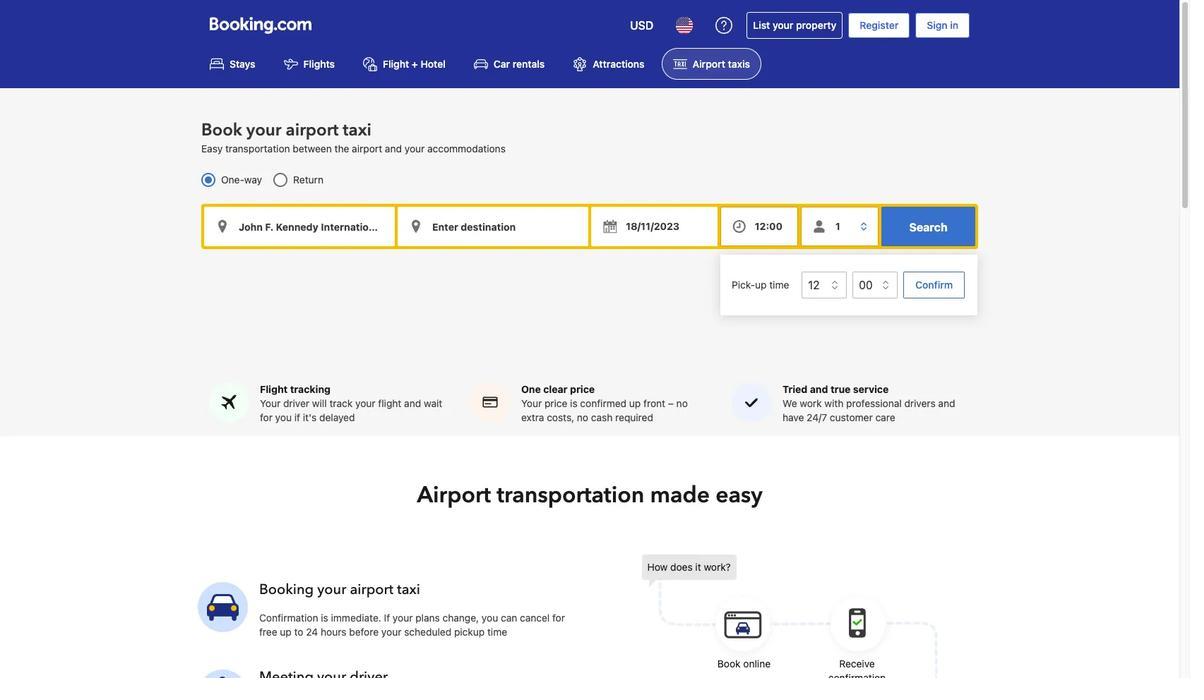 Task type: vqa. For each thing, say whether or not it's contained in the screenshot.
'will'
yes



Task type: locate. For each thing, give the bounding box(es) containing it.
driver
[[283, 398, 309, 410]]

cancel
[[520, 613, 550, 625]]

for
[[260, 412, 273, 424], [552, 613, 565, 625]]

confirmation
[[259, 613, 318, 625]]

2 your from the left
[[521, 398, 542, 410]]

your right track
[[355, 398, 376, 410]]

airport for booking
[[350, 581, 394, 600]]

taxi up plans at the bottom
[[397, 581, 420, 600]]

up down 12:00 button
[[755, 279, 767, 291]]

taxi
[[343, 119, 372, 142], [397, 581, 420, 600]]

price
[[570, 384, 595, 396], [545, 398, 568, 410]]

time down can
[[487, 627, 507, 639]]

airport right the
[[352, 143, 382, 155]]

required
[[615, 412, 653, 424]]

taxi up the
[[343, 119, 372, 142]]

easy
[[201, 143, 223, 155]]

car
[[494, 58, 510, 70]]

1 vertical spatial you
[[482, 613, 498, 625]]

0 vertical spatial for
[[260, 412, 273, 424]]

1 horizontal spatial book
[[718, 658, 741, 670]]

1 vertical spatial airport
[[417, 480, 491, 512]]

is up hours
[[321, 613, 328, 625]]

1 horizontal spatial your
[[521, 398, 542, 410]]

0 horizontal spatial your
[[260, 398, 281, 410]]

0 vertical spatial time
[[769, 279, 789, 291]]

24
[[306, 627, 318, 639]]

0 vertical spatial you
[[275, 412, 292, 424]]

is inside one clear price your price is confirmed up front – no extra costs, no cash required
[[570, 398, 578, 410]]

taxi for booking
[[397, 581, 420, 600]]

tracking
[[290, 384, 331, 396]]

price up confirmed
[[570, 384, 595, 396]]

book
[[201, 119, 242, 142], [718, 658, 741, 670]]

1 horizontal spatial up
[[629, 398, 641, 410]]

you left if
[[275, 412, 292, 424]]

up left 'to'
[[280, 627, 292, 639]]

1 your from the left
[[260, 398, 281, 410]]

1 horizontal spatial price
[[570, 384, 595, 396]]

2 vertical spatial up
[[280, 627, 292, 639]]

you left can
[[482, 613, 498, 625]]

before
[[349, 627, 379, 639]]

0 vertical spatial book
[[201, 119, 242, 142]]

0 horizontal spatial transportation
[[225, 143, 290, 155]]

plans
[[416, 613, 440, 625]]

hours
[[321, 627, 347, 639]]

24/7
[[807, 412, 827, 424]]

book your airport taxi easy transportation between the airport and your accommodations
[[201, 119, 506, 155]]

1 horizontal spatial transportation
[[497, 480, 645, 512]]

up up required
[[629, 398, 641, 410]]

change,
[[443, 613, 479, 625]]

your right list in the top right of the page
[[773, 19, 794, 31]]

1 vertical spatial for
[[552, 613, 565, 625]]

flight + hotel link
[[352, 48, 457, 80]]

search
[[909, 221, 948, 234]]

care
[[876, 412, 895, 424]]

transportation inside 'book your airport taxi easy transportation between the airport and your accommodations'
[[225, 143, 290, 155]]

0 horizontal spatial for
[[260, 412, 273, 424]]

flight
[[383, 58, 409, 70], [260, 384, 288, 396]]

your
[[773, 19, 794, 31], [246, 119, 282, 142], [405, 143, 425, 155], [355, 398, 376, 410], [317, 581, 346, 600], [393, 613, 413, 625], [381, 627, 402, 639]]

immediate.
[[331, 613, 381, 625]]

0 horizontal spatial time
[[487, 627, 507, 639]]

1 vertical spatial up
[[629, 398, 641, 410]]

pick-
[[732, 279, 755, 291]]

clear
[[543, 384, 568, 396]]

no right –
[[677, 398, 688, 410]]

no left cash
[[577, 412, 589, 424]]

have
[[783, 412, 804, 424]]

customer
[[830, 412, 873, 424]]

booking.com online hotel reservations image
[[210, 17, 312, 34]]

you
[[275, 412, 292, 424], [482, 613, 498, 625]]

you inside flight tracking your driver will track your flight and wait for you if it's delayed
[[275, 412, 292, 424]]

0 horizontal spatial no
[[577, 412, 589, 424]]

tried and true service we work with professional drivers and have 24/7 customer care
[[783, 384, 955, 424]]

0 vertical spatial no
[[677, 398, 688, 410]]

register
[[860, 19, 899, 31]]

book up easy
[[201, 119, 242, 142]]

attractions link
[[562, 48, 656, 80]]

1 horizontal spatial flight
[[383, 58, 409, 70]]

1 vertical spatial price
[[545, 398, 568, 410]]

1 horizontal spatial airport
[[693, 58, 725, 70]]

to
[[294, 627, 303, 639]]

for inside flight tracking your driver will track your flight and wait for you if it's delayed
[[260, 412, 273, 424]]

1 horizontal spatial you
[[482, 613, 498, 625]]

airport up between
[[286, 119, 339, 142]]

2 horizontal spatial up
[[755, 279, 767, 291]]

taxi inside 'book your airport taxi easy transportation between the airport and your accommodations'
[[343, 119, 372, 142]]

delayed
[[319, 412, 355, 424]]

0 vertical spatial airport
[[286, 119, 339, 142]]

and left "wait"
[[404, 398, 421, 410]]

0 vertical spatial taxi
[[343, 119, 372, 142]]

1 vertical spatial time
[[487, 627, 507, 639]]

1 vertical spatial book
[[718, 658, 741, 670]]

your down if
[[381, 627, 402, 639]]

car rentals link
[[463, 48, 556, 80]]

0 horizontal spatial book
[[201, 119, 242, 142]]

0 horizontal spatial you
[[275, 412, 292, 424]]

your up immediate.
[[317, 581, 346, 600]]

book online
[[718, 658, 771, 670]]

for inside confirmation is immediate. if your plans change, you can cancel for free up to 24 hours before your scheduled pickup time
[[552, 613, 565, 625]]

0 horizontal spatial is
[[321, 613, 328, 625]]

costs,
[[547, 412, 574, 424]]

sign in
[[927, 19, 959, 31]]

12:00 button
[[720, 207, 798, 247]]

time right pick-
[[769, 279, 789, 291]]

search button
[[882, 207, 976, 247]]

one
[[521, 384, 541, 396]]

your left "accommodations"
[[405, 143, 425, 155]]

is up costs, on the left bottom of the page
[[570, 398, 578, 410]]

airport
[[286, 119, 339, 142], [352, 143, 382, 155], [350, 581, 394, 600]]

0 vertical spatial transportation
[[225, 143, 290, 155]]

1 vertical spatial no
[[577, 412, 589, 424]]

time
[[769, 279, 789, 291], [487, 627, 507, 639]]

if
[[384, 613, 390, 625]]

your inside list your property link
[[773, 19, 794, 31]]

service
[[853, 384, 889, 396]]

usd button
[[622, 8, 662, 42]]

2 vertical spatial airport
[[350, 581, 394, 600]]

book for online
[[718, 658, 741, 670]]

1 vertical spatial taxi
[[397, 581, 420, 600]]

0 vertical spatial is
[[570, 398, 578, 410]]

return
[[293, 174, 324, 186]]

1 horizontal spatial is
[[570, 398, 578, 410]]

price down 'clear'
[[545, 398, 568, 410]]

hotel
[[421, 58, 446, 70]]

0 horizontal spatial airport
[[417, 480, 491, 512]]

0 vertical spatial flight
[[383, 58, 409, 70]]

your left driver
[[260, 398, 281, 410]]

wait
[[424, 398, 442, 410]]

book left online
[[718, 658, 741, 670]]

your down one
[[521, 398, 542, 410]]

flights link
[[272, 48, 346, 80]]

0 vertical spatial airport
[[693, 58, 725, 70]]

flight up driver
[[260, 384, 288, 396]]

1 horizontal spatial for
[[552, 613, 565, 625]]

0 horizontal spatial flight
[[260, 384, 288, 396]]

12:00
[[755, 221, 783, 233]]

for for confirmation is immediate. if your plans change, you can cancel for free up to 24 hours before your scheduled pickup time
[[552, 613, 565, 625]]

and right the
[[385, 143, 402, 155]]

does
[[670, 562, 693, 574]]

1 vertical spatial is
[[321, 613, 328, 625]]

booking your airport taxi
[[259, 581, 420, 600]]

booking airport taxi image
[[642, 555, 939, 679], [198, 583, 248, 633], [198, 670, 248, 679]]

true
[[831, 384, 851, 396]]

flight left +
[[383, 58, 409, 70]]

for left if
[[260, 412, 273, 424]]

for right cancel
[[552, 613, 565, 625]]

0 horizontal spatial up
[[280, 627, 292, 639]]

time inside confirmation is immediate. if your plans change, you can cancel for free up to 24 hours before your scheduled pickup time
[[487, 627, 507, 639]]

1 vertical spatial transportation
[[497, 480, 645, 512]]

0 horizontal spatial price
[[545, 398, 568, 410]]

extra
[[521, 412, 544, 424]]

1 vertical spatial flight
[[260, 384, 288, 396]]

and
[[385, 143, 402, 155], [810, 384, 828, 396], [404, 398, 421, 410], [938, 398, 955, 410]]

airport for book
[[286, 119, 339, 142]]

1 horizontal spatial taxi
[[397, 581, 420, 600]]

airport up if
[[350, 581, 394, 600]]

your
[[260, 398, 281, 410], [521, 398, 542, 410]]

airport
[[693, 58, 725, 70], [417, 480, 491, 512]]

in
[[950, 19, 959, 31]]

register link
[[849, 13, 910, 38]]

0 horizontal spatial taxi
[[343, 119, 372, 142]]

and up the "work"
[[810, 384, 828, 396]]

track
[[330, 398, 353, 410]]

way
[[244, 174, 262, 186]]

book inside 'book your airport taxi easy transportation between the airport and your accommodations'
[[201, 119, 242, 142]]

flight inside flight tracking your driver will track your flight and wait for you if it's delayed
[[260, 384, 288, 396]]



Task type: describe. For each thing, give the bounding box(es) containing it.
flight for flight + hotel
[[383, 58, 409, 70]]

book for your
[[201, 119, 242, 142]]

receive confirmation
[[829, 658, 886, 679]]

list your property
[[753, 19, 837, 31]]

online
[[743, 658, 771, 670]]

one-
[[221, 174, 244, 186]]

work?
[[704, 562, 731, 574]]

we
[[783, 398, 797, 410]]

for for flight tracking your driver will track your flight and wait for you if it's delayed
[[260, 412, 273, 424]]

work
[[800, 398, 822, 410]]

and right drivers
[[938, 398, 955, 410]]

stays
[[230, 58, 255, 70]]

how does it work?
[[647, 562, 731, 574]]

your inside flight tracking your driver will track your flight and wait for you if it's delayed
[[260, 398, 281, 410]]

free
[[259, 627, 277, 639]]

flight for flight tracking your driver will track your flight and wait for you if it's delayed
[[260, 384, 288, 396]]

is inside confirmation is immediate. if your plans change, you can cancel for free up to 24 hours before your scheduled pickup time
[[321, 613, 328, 625]]

and inside flight tracking your driver will track your flight and wait for you if it's delayed
[[404, 398, 421, 410]]

your inside one clear price your price is confirmed up front – no extra costs, no cash required
[[521, 398, 542, 410]]

confirm
[[915, 279, 953, 291]]

your inside flight tracking your driver will track your flight and wait for you if it's delayed
[[355, 398, 376, 410]]

front
[[644, 398, 666, 410]]

drivers
[[905, 398, 936, 410]]

list your property link
[[747, 12, 843, 39]]

list
[[753, 19, 770, 31]]

flight + hotel
[[383, 58, 446, 70]]

confirmation is immediate. if your plans change, you can cancel for free up to 24 hours before your scheduled pickup time
[[259, 613, 565, 639]]

–
[[668, 398, 674, 410]]

sign
[[927, 19, 948, 31]]

airport taxis link
[[662, 48, 761, 80]]

confirm button
[[903, 272, 965, 299]]

attractions
[[593, 58, 645, 70]]

made
[[650, 480, 710, 512]]

can
[[501, 613, 517, 625]]

your up way in the top left of the page
[[246, 119, 282, 142]]

18/11/2023 button
[[591, 207, 718, 247]]

airport taxis
[[693, 58, 750, 70]]

with
[[825, 398, 844, 410]]

flight
[[378, 398, 402, 410]]

up inside confirmation is immediate. if your plans change, you can cancel for free up to 24 hours before your scheduled pickup time
[[280, 627, 292, 639]]

confirmed
[[580, 398, 627, 410]]

airport for airport transportation made easy
[[417, 480, 491, 512]]

professional
[[846, 398, 902, 410]]

airport transportation made easy
[[417, 480, 763, 512]]

easy
[[716, 480, 763, 512]]

and inside 'book your airport taxi easy transportation between the airport and your accommodations'
[[385, 143, 402, 155]]

tried
[[783, 384, 808, 396]]

flight tracking your driver will track your flight and wait for you if it's delayed
[[260, 384, 442, 424]]

it
[[695, 562, 701, 574]]

Enter destination text field
[[398, 207, 588, 247]]

1 horizontal spatial no
[[677, 398, 688, 410]]

pickup
[[454, 627, 485, 639]]

car rentals
[[494, 58, 545, 70]]

sign in link
[[916, 13, 970, 38]]

your right if
[[393, 613, 413, 625]]

it's
[[303, 412, 317, 424]]

taxi for book
[[343, 119, 372, 142]]

one-way
[[221, 174, 262, 186]]

if
[[294, 412, 300, 424]]

the
[[335, 143, 349, 155]]

will
[[312, 398, 327, 410]]

usd
[[630, 19, 654, 32]]

Enter pick-up location text field
[[204, 207, 395, 247]]

pick-up time
[[732, 279, 789, 291]]

up inside one clear price your price is confirmed up front – no extra costs, no cash required
[[629, 398, 641, 410]]

0 vertical spatial up
[[755, 279, 767, 291]]

accommodations
[[427, 143, 506, 155]]

+
[[412, 58, 418, 70]]

cash
[[591, 412, 613, 424]]

0 vertical spatial price
[[570, 384, 595, 396]]

between
[[293, 143, 332, 155]]

airport for airport taxis
[[693, 58, 725, 70]]

confirmation
[[829, 673, 886, 679]]

booking
[[259, 581, 314, 600]]

1 vertical spatial airport
[[352, 143, 382, 155]]

1 horizontal spatial time
[[769, 279, 789, 291]]

property
[[796, 19, 837, 31]]

stays link
[[199, 48, 267, 80]]

one clear price your price is confirmed up front – no extra costs, no cash required
[[521, 384, 688, 424]]

rentals
[[513, 58, 545, 70]]

taxis
[[728, 58, 750, 70]]

you inside confirmation is immediate. if your plans change, you can cancel for free up to 24 hours before your scheduled pickup time
[[482, 613, 498, 625]]

receive
[[839, 658, 875, 670]]

scheduled
[[404, 627, 452, 639]]

how
[[647, 562, 668, 574]]

18/11/2023
[[626, 221, 680, 233]]



